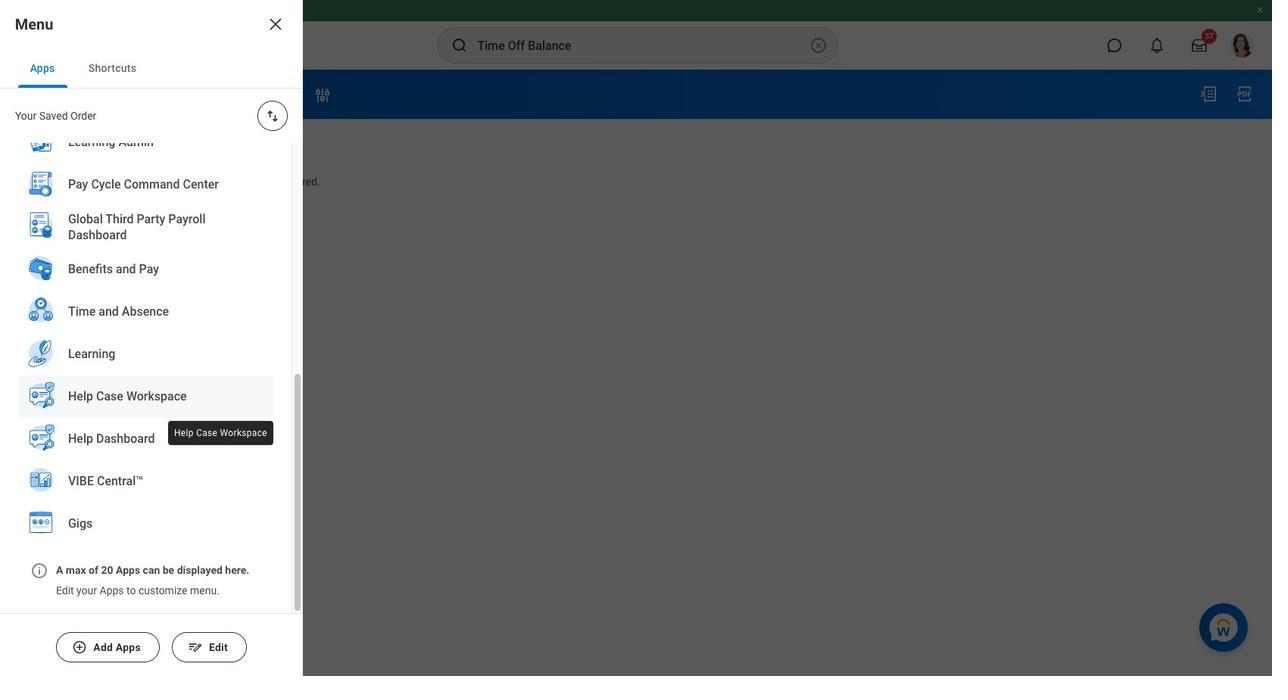 Task type: locate. For each thing, give the bounding box(es) containing it.
of
[[86, 142, 97, 154]]

1 learning from the top
[[68, 135, 115, 149]]

1 vertical spatial as
[[230, 175, 242, 188]]

0 vertical spatial of
[[245, 175, 255, 188]]

and
[[116, 262, 136, 277], [99, 305, 119, 319]]

off
[[76, 83, 102, 104]]

info image
[[30, 562, 48, 580]]

no
[[77, 175, 89, 188]]

as left of
[[71, 142, 83, 154]]

gigs
[[68, 517, 93, 531]]

help for 'help case workspace' link
[[68, 389, 93, 404]]

party
[[137, 212, 165, 226]]

workspace inside global navigation dialog
[[126, 389, 187, 404]]

add
[[93, 641, 113, 653]]

and left absence
[[99, 305, 119, 319]]

case up "help dashboard"
[[96, 389, 123, 404]]

time inside time and absence link
[[68, 305, 96, 319]]

case
[[96, 389, 123, 404], [196, 428, 218, 438]]

edit right text edit image
[[209, 641, 228, 653]]

edit down a
[[56, 584, 74, 596]]

profile logan mcneil element
[[1221, 29, 1263, 62]]

apps down menu
[[30, 62, 55, 74]]

1 horizontal spatial of
[[245, 175, 255, 188]]

0 vertical spatial as
[[71, 142, 83, 154]]

and for benefits
[[116, 262, 136, 277]]

help case workspace
[[68, 389, 187, 404], [174, 428, 267, 438]]

0 vertical spatial dashboard
[[68, 228, 127, 242]]

pay
[[68, 177, 88, 192], [139, 262, 159, 277]]

are
[[60, 175, 75, 188]]

0 vertical spatial and
[[116, 262, 136, 277]]

can
[[143, 564, 160, 576]]

case down 'help case workspace' link
[[196, 428, 218, 438]]

your
[[77, 584, 97, 596]]

dashboard up central™
[[96, 432, 155, 446]]

0 horizontal spatial of
[[89, 564, 98, 576]]

0 horizontal spatial balance
[[30, 142, 68, 154]]

vibe central™
[[68, 474, 143, 489]]

edit inside "button"
[[209, 641, 228, 653]]

benefits
[[68, 262, 113, 277]]

balance down saved on the top of page
[[30, 142, 68, 154]]

1 vertical spatial pay
[[139, 262, 159, 277]]

balance
[[107, 83, 172, 104], [30, 142, 68, 154], [190, 175, 227, 188]]

be
[[163, 564, 174, 576]]

dashboard down global
[[68, 228, 127, 242]]

apps inside button
[[30, 62, 55, 74]]

payroll
[[168, 212, 206, 226]]

as right center
[[230, 175, 242, 188]]

global
[[68, 212, 103, 226]]

list
[[0, 0, 292, 557]]

banner
[[0, 0, 1272, 70]]

menu.
[[190, 584, 219, 596]]

time inside time off balance main content
[[30, 83, 72, 104]]

workspace
[[126, 389, 187, 404], [220, 428, 267, 438]]

of left '20'
[[89, 564, 98, 576]]

pay up absence
[[139, 262, 159, 277]]

tab list
[[0, 48, 303, 89]]

time up saved on the top of page
[[30, 83, 72, 104]]

there
[[30, 175, 57, 188]]

0 horizontal spatial workspace
[[126, 389, 187, 404]]

logan
[[190, 87, 224, 101]]

0 vertical spatial case
[[96, 389, 123, 404]]

edit
[[56, 584, 74, 596], [209, 641, 228, 653]]

0 horizontal spatial case
[[96, 389, 123, 404]]

0 vertical spatial time
[[30, 83, 72, 104]]

add apps button
[[56, 632, 160, 663]]

1 horizontal spatial edit
[[209, 641, 228, 653]]

help up vibe in the bottom of the page
[[68, 432, 93, 446]]

1 vertical spatial edit
[[209, 641, 228, 653]]

1 vertical spatial time
[[68, 305, 96, 319]]

1 horizontal spatial workspace
[[220, 428, 267, 438]]

a max of 20 apps can be displayed here.
[[56, 564, 249, 576]]

1 horizontal spatial pay
[[139, 262, 159, 277]]

1 vertical spatial dashboard
[[96, 432, 155, 446]]

2 horizontal spatial balance
[[190, 175, 227, 188]]

your saved order
[[15, 110, 97, 122]]

1 vertical spatial workspace
[[220, 428, 267, 438]]

apps
[[30, 62, 55, 74], [116, 564, 140, 576], [100, 584, 124, 596], [116, 641, 141, 653]]

0 horizontal spatial as
[[71, 142, 83, 154]]

balance down shortcuts
[[107, 83, 172, 104]]

date right of
[[100, 142, 122, 154]]

search image
[[450, 36, 468, 55]]

balance as of date
[[30, 142, 122, 154]]

as
[[71, 142, 83, 154], [230, 175, 242, 188]]

0 horizontal spatial pay
[[68, 177, 88, 192]]

edit button
[[172, 632, 247, 663]]

logan mcneil
[[190, 87, 264, 101]]

balance right the
[[190, 175, 227, 188]]

notifications large image
[[1149, 38, 1165, 53]]

shortcuts
[[89, 62, 136, 74]]

0 vertical spatial balance
[[107, 83, 172, 104]]

sort image
[[265, 108, 280, 123]]

0 horizontal spatial date
[[100, 142, 122, 154]]

1 vertical spatial date
[[257, 175, 279, 188]]

date
[[100, 142, 122, 154], [257, 175, 279, 188]]

benefits and pay link
[[18, 248, 273, 292]]

help
[[68, 389, 93, 404], [174, 428, 194, 438], [68, 432, 93, 446]]

1 horizontal spatial date
[[257, 175, 279, 188]]

pay cycle command center link
[[18, 164, 273, 207]]

global third party payroll dashboard
[[68, 212, 206, 242]]

entered.
[[282, 175, 320, 188]]

of
[[245, 175, 255, 188], [89, 564, 98, 576]]

apps right add on the bottom left
[[116, 641, 141, 653]]

1 vertical spatial and
[[99, 305, 119, 319]]

learning down 'time and absence' on the left top of the page
[[68, 347, 115, 361]]

2 learning from the top
[[68, 347, 115, 361]]

gigs link
[[18, 503, 273, 547]]

0 horizontal spatial edit
[[56, 584, 74, 596]]

1 vertical spatial learning
[[68, 347, 115, 361]]

logan mcneil link
[[190, 87, 264, 101]]

time down the benefits on the left top
[[68, 305, 96, 319]]

learning
[[68, 135, 115, 149], [68, 347, 115, 361]]

learning down order
[[68, 135, 115, 149]]

time and absence
[[68, 305, 169, 319]]

the
[[172, 175, 187, 188]]

absence
[[122, 305, 169, 319]]

1 vertical spatial balance
[[30, 142, 68, 154]]

saved
[[39, 110, 68, 122]]

0 vertical spatial help case workspace
[[68, 389, 187, 404]]

1 horizontal spatial balance
[[107, 83, 172, 104]]

0 vertical spatial workspace
[[126, 389, 187, 404]]

1 vertical spatial case
[[196, 428, 218, 438]]

date left entered.
[[257, 175, 279, 188]]

1 vertical spatial of
[[89, 564, 98, 576]]

0 vertical spatial learning
[[68, 135, 115, 149]]

time
[[30, 83, 72, 104], [68, 305, 96, 319]]

pay cycle command center
[[68, 177, 219, 192]]

of right center
[[245, 175, 255, 188]]

1 horizontal spatial as
[[230, 175, 242, 188]]

eligible
[[92, 175, 125, 188]]

0 vertical spatial edit
[[56, 584, 74, 596]]

of inside main content
[[245, 175, 255, 188]]

help up "help dashboard"
[[68, 389, 93, 404]]

dashboard
[[68, 228, 127, 242], [96, 432, 155, 446]]

and right the benefits on the left top
[[116, 262, 136, 277]]

list containing learning admin
[[0, 0, 292, 557]]

list inside global navigation dialog
[[0, 0, 292, 557]]

2 vertical spatial balance
[[190, 175, 227, 188]]

help case workspace link
[[18, 376, 273, 419]]

time off balance
[[30, 83, 172, 104]]

a
[[56, 564, 63, 576]]

help down 'help case workspace' link
[[174, 428, 194, 438]]

pay left cycle
[[68, 177, 88, 192]]



Task type: vqa. For each thing, say whether or not it's contained in the screenshot.
DIALOG
no



Task type: describe. For each thing, give the bounding box(es) containing it.
edit your apps to customize menu.
[[56, 584, 219, 596]]

x circle image
[[809, 36, 827, 55]]

dashboard inside help dashboard link
[[96, 432, 155, 446]]

time off balance main content
[[0, 70, 1272, 203]]

for
[[156, 175, 169, 188]]

here.
[[225, 564, 249, 576]]

benefits and pay
[[68, 262, 159, 277]]

of inside global navigation dialog
[[89, 564, 98, 576]]

tab list containing apps
[[0, 48, 303, 89]]

help for help dashboard link
[[68, 432, 93, 446]]

20
[[101, 564, 113, 576]]

case inside list
[[96, 389, 123, 404]]

central™
[[97, 474, 143, 489]]

0 vertical spatial date
[[100, 142, 122, 154]]

global navigation dialog
[[0, 0, 303, 676]]

balance as of date element
[[137, 133, 193, 156]]

03/20/2024
[[137, 142, 193, 154]]

center
[[183, 177, 219, 192]]

export to excel image
[[1199, 85, 1218, 103]]

apps button
[[18, 48, 67, 88]]

third
[[106, 212, 134, 226]]

close environment banner image
[[1255, 5, 1264, 14]]

menu
[[15, 15, 54, 33]]

displayed
[[177, 564, 223, 576]]

admin
[[118, 135, 154, 149]]

vibe central™ link
[[18, 460, 273, 504]]

help dashboard link
[[18, 418, 273, 462]]

learning admin link
[[18, 121, 273, 165]]

inbox large image
[[1192, 38, 1207, 53]]

learning for learning admin
[[68, 135, 115, 149]]

x image
[[267, 15, 285, 33]]

text edit image
[[188, 640, 203, 655]]

apps left to on the bottom left of page
[[100, 584, 124, 596]]

0 vertical spatial pay
[[68, 177, 88, 192]]

order
[[71, 110, 97, 122]]

time for time and absence
[[68, 305, 96, 319]]

mcneil
[[227, 87, 264, 101]]

learning for learning
[[68, 347, 115, 361]]

apps up to on the bottom left of page
[[116, 564, 140, 576]]

dashboard inside global third party payroll dashboard
[[68, 228, 127, 242]]

apps inside button
[[116, 641, 141, 653]]

edit for edit your apps to customize menu.
[[56, 584, 74, 596]]

command
[[124, 177, 180, 192]]

change selection image
[[314, 87, 332, 105]]

your
[[15, 110, 37, 122]]

help dashboard
[[68, 432, 155, 446]]

vibe
[[68, 474, 94, 489]]

there are no eligible plans for the balance as of date entered.
[[30, 175, 320, 188]]

cycle
[[91, 177, 121, 192]]

add apps
[[93, 641, 141, 653]]

help case workspace inside global navigation dialog
[[68, 389, 187, 404]]

customize
[[139, 584, 187, 596]]

plans
[[128, 175, 153, 188]]

to
[[127, 584, 136, 596]]

max
[[66, 564, 86, 576]]

and for time
[[99, 305, 119, 319]]

time for time off balance
[[30, 83, 72, 104]]

edit for edit
[[209, 641, 228, 653]]

1 vertical spatial help case workspace
[[174, 428, 267, 438]]

shortcuts button
[[76, 48, 149, 88]]

view printable version (pdf) image
[[1236, 85, 1254, 103]]

time and absence link
[[18, 291, 273, 335]]

learning link
[[18, 333, 273, 377]]

learning admin
[[68, 135, 154, 149]]

1 horizontal spatial case
[[196, 428, 218, 438]]

plus circle image
[[72, 640, 87, 655]]



